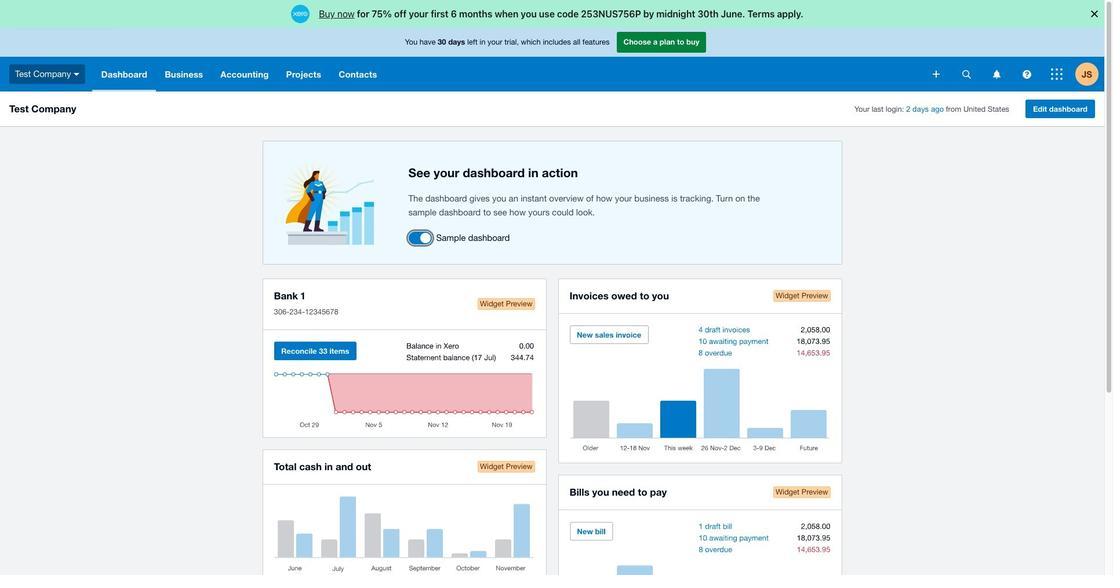 Task type: describe. For each thing, give the bounding box(es) containing it.
connected bank account information, summarising the balance in xero and statement balance totals with a reconciled status. includes a line graph that tracks the daily balance of the connected bank account. image
[[274, 342, 535, 429]]

0 horizontal spatial svg image
[[74, 73, 80, 76]]

a summary of invoices owed to you, grouped by drafts, awaiting payment and overdue. includes a column graph which tracks all outstanding invoices over time. image
[[570, 326, 831, 455]]

1 horizontal spatial svg image
[[963, 70, 971, 79]]

a summary of bills to pay, grouped by drafts, awaiting payment and overdue. includes a column graph which tracks all outstanding bills over time. image
[[570, 523, 831, 576]]

2 horizontal spatial svg image
[[1052, 68, 1063, 80]]

2 horizontal spatial svg image
[[1023, 70, 1032, 79]]



Task type: locate. For each thing, give the bounding box(es) containing it.
cartoon office workers image
[[281, 160, 374, 247]]

dialog
[[0, 0, 1114, 28]]

banner
[[0, 28, 1105, 92]]

svg image
[[993, 70, 1001, 79], [1023, 70, 1032, 79], [933, 71, 940, 78]]

0 horizontal spatial svg image
[[933, 71, 940, 78]]

svg image
[[1052, 68, 1063, 80], [963, 70, 971, 79], [74, 73, 80, 76]]

a column graph that summarises bank transaction data of total money in versus total money out across all connected bank accounts. image
[[274, 497, 535, 574]]

1 horizontal spatial svg image
[[993, 70, 1001, 79]]



Task type: vqa. For each thing, say whether or not it's contained in the screenshot.
svg image
yes



